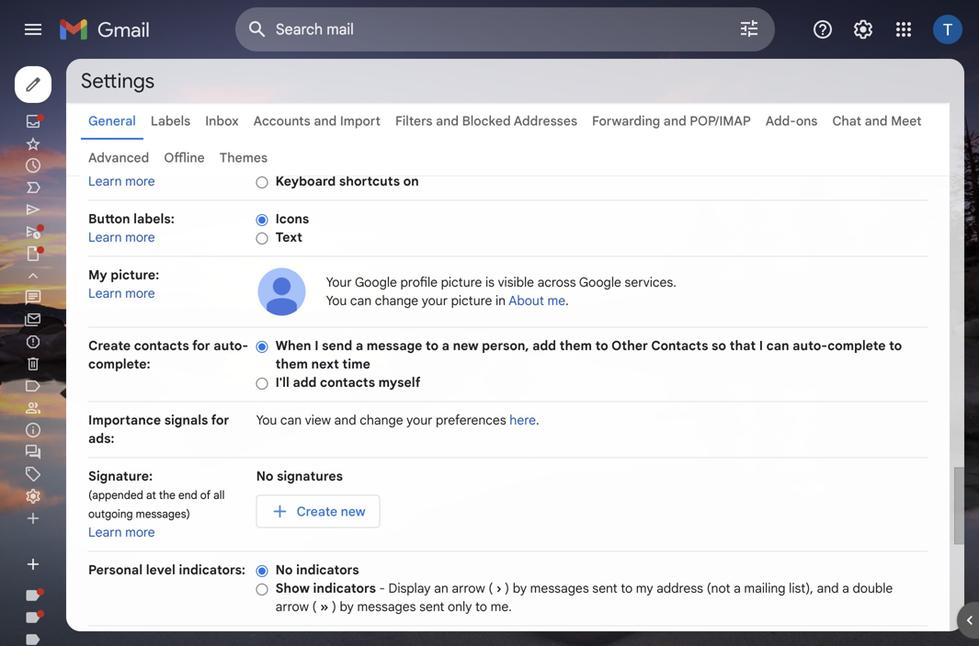 Task type: vqa. For each thing, say whether or not it's contained in the screenshot.
blossom bliss
no



Task type: describe. For each thing, give the bounding box(es) containing it.
about
[[509, 293, 544, 309]]

create for create contacts for auto- complete:
[[88, 338, 131, 354]]

display an arrow ( ›
[[389, 581, 502, 597]]

and for accounts
[[314, 113, 337, 129]]

that
[[730, 338, 756, 354]]

2 learn more link from the top
[[88, 229, 155, 246]]

signature: (appended at the end of all outgoing messages) learn more
[[88, 469, 225, 541]]

picture image
[[256, 266, 308, 318]]

new inside create new button
[[341, 504, 366, 520]]

keyboard shortcuts on
[[276, 173, 419, 189]]

icons
[[276, 211, 309, 227]]

importance signals for ads:
[[88, 412, 229, 447]]

in
[[496, 293, 506, 309]]

indicators:
[[179, 562, 246, 578]]

picture:
[[111, 267, 159, 283]]

so
[[712, 338, 727, 354]]

signals
[[164, 412, 208, 429]]

and for filters
[[436, 113, 459, 129]]

myself
[[379, 375, 421, 391]]

2 i from the left
[[759, 338, 763, 354]]

a right message
[[442, 338, 450, 354]]

themes
[[220, 150, 268, 166]]

addresses
[[514, 113, 578, 129]]

on
[[403, 173, 419, 189]]

ads:
[[88, 431, 115, 447]]

accounts and import link
[[254, 113, 381, 129]]

indicators for no
[[296, 562, 359, 578]]

general link
[[88, 113, 136, 129]]

auto- inside the create contacts for auto- complete:
[[214, 338, 248, 354]]

my picture: learn more
[[88, 267, 159, 302]]

1 vertical spatial add
[[293, 375, 317, 391]]

display
[[389, 581, 431, 597]]

no indicators
[[276, 562, 359, 578]]

about me link
[[509, 293, 566, 309]]

1 i from the left
[[315, 338, 319, 354]]

ons
[[796, 113, 818, 129]]

messages inside ) by messages sent to my address (not a mailing list), and a double arrow (
[[530, 581, 589, 597]]

more inside signature: (appended at the end of all outgoing messages) learn more
[[125, 525, 155, 541]]

filters and blocked addresses
[[395, 113, 578, 129]]

is
[[486, 275, 495, 291]]

messages)
[[136, 508, 190, 521]]

can inside when i send a message to a new person, add them to other contacts so that i can auto-complete to them next time
[[767, 338, 790, 354]]

show indicators -
[[276, 581, 389, 597]]

accounts
[[254, 113, 311, 129]]

Keyboard shortcuts on radio
[[256, 175, 268, 189]]

1 learn from the top
[[88, 173, 122, 189]]

no signatures
[[256, 469, 343, 485]]

1 more from the top
[[125, 173, 155, 189]]

advanced link
[[88, 150, 149, 166]]

add inside when i send a message to a new person, add them to other contacts so that i can auto-complete to them next time
[[533, 338, 557, 354]]

person,
[[482, 338, 529, 354]]

keyboard
[[276, 173, 336, 189]]

preferences
[[436, 412, 506, 429]]

1 horizontal spatial them
[[560, 338, 592, 354]]

button labels: learn more
[[88, 211, 175, 246]]

chat
[[833, 113, 862, 129]]

create contacts for auto- complete:
[[88, 338, 248, 372]]

gmail image
[[59, 11, 159, 48]]

general
[[88, 113, 136, 129]]

across
[[538, 275, 576, 291]]

mailing
[[744, 581, 786, 597]]

settings
[[81, 68, 155, 94]]

your inside your google profile picture is visible across google services. you can change your picture in about me .
[[422, 293, 448, 309]]

0 vertical spatial arrow
[[452, 581, 485, 597]]

change inside your google profile picture is visible across google services. you can change your picture in about me .
[[375, 293, 419, 309]]

next
[[311, 356, 339, 372]]

i'll
[[276, 375, 290, 391]]

settings image
[[853, 18, 875, 40]]

forwarding
[[592, 113, 661, 129]]

-
[[379, 581, 385, 597]]

1 vertical spatial picture
[[451, 293, 492, 309]]

learn inside signature: (appended at the end of all outgoing messages) learn more
[[88, 525, 122, 541]]

signature:
[[88, 469, 153, 485]]

for for contacts
[[192, 338, 210, 354]]

your
[[326, 275, 352, 291]]

4 learn more link from the top
[[88, 525, 155, 541]]

arrow inside ) by messages sent to my address (not a mailing list), and a double arrow (
[[276, 599, 309, 615]]

contacts inside the create contacts for auto- complete:
[[134, 338, 189, 354]]

1 vertical spatial your
[[407, 412, 433, 429]]

other
[[612, 338, 648, 354]]

. inside your google profile picture is visible across google services. you can change your picture in about me .
[[566, 293, 569, 309]]

sent inside ) by messages sent to my address (not a mailing list), and a double arrow (
[[593, 581, 618, 597]]

button
[[88, 211, 130, 227]]

to left me.
[[476, 599, 487, 615]]

learn inside my picture: learn more
[[88, 286, 122, 302]]

1 vertical spatial )
[[332, 599, 337, 615]]

more inside button labels: learn more
[[125, 229, 155, 246]]

offline
[[164, 150, 205, 166]]

create new
[[297, 504, 366, 520]]

Text radio
[[256, 232, 268, 245]]

contacts
[[651, 338, 709, 354]]

create new button
[[256, 495, 380, 528]]

chat and meet
[[833, 113, 922, 129]]

pop/imap
[[690, 113, 751, 129]]

Search mail text field
[[276, 20, 687, 39]]

an
[[434, 581, 449, 597]]

advanced search options image
[[731, 10, 768, 47]]

No indicators radio
[[256, 565, 268, 578]]

level
[[146, 562, 176, 578]]

no for no signatures
[[256, 469, 274, 485]]

create for create new
[[297, 504, 338, 520]]

Icons radio
[[256, 213, 268, 227]]

show
[[276, 581, 310, 597]]

(not
[[707, 581, 731, 597]]

filters and blocked addresses link
[[395, 113, 578, 129]]

outgoing
[[88, 508, 133, 521]]

only
[[448, 599, 472, 615]]

my
[[88, 267, 107, 283]]



Task type: locate. For each thing, give the bounding box(es) containing it.
and
[[314, 113, 337, 129], [436, 113, 459, 129], [664, 113, 687, 129], [865, 113, 888, 129], [334, 412, 356, 429], [817, 581, 839, 597]]

for right "signals"
[[211, 412, 229, 429]]

the
[[159, 489, 176, 503]]

0 vertical spatial no
[[256, 469, 274, 485]]

double
[[853, 581, 893, 597]]

more inside my picture: learn more
[[125, 286, 155, 302]]

you inside your google profile picture is visible across google services. you can change your picture in about me .
[[326, 293, 347, 309]]

accounts and import
[[254, 113, 381, 129]]

0 vertical spatial (
[[489, 581, 493, 597]]

your google profile picture is visible across google services. you can change your picture in about me .
[[326, 275, 677, 309]]

1 vertical spatial create
[[297, 504, 338, 520]]

more down 'advanced' link
[[125, 173, 155, 189]]

sent
[[593, 581, 618, 597], [419, 599, 445, 615]]

and inside ) by messages sent to my address (not a mailing list), and a double arrow (
[[817, 581, 839, 597]]

0 vertical spatial you
[[326, 293, 347, 309]]

0 horizontal spatial google
[[355, 275, 397, 291]]

google right across
[[579, 275, 622, 291]]

1 vertical spatial arrow
[[276, 599, 309, 615]]

2 horizontal spatial can
[[767, 338, 790, 354]]

picture
[[441, 275, 482, 291], [451, 293, 492, 309]]

Show indicators radio
[[256, 583, 268, 597]]

i'll add contacts myself
[[276, 375, 421, 391]]

0 horizontal spatial sent
[[419, 599, 445, 615]]

1 vertical spatial no
[[276, 562, 293, 578]]

auto- inside when i send a message to a new person, add them to other contacts so that i can auto-complete to them next time
[[793, 338, 828, 354]]

no up show
[[276, 562, 293, 578]]

here
[[510, 412, 536, 429]]

0 horizontal spatial add
[[293, 375, 317, 391]]

themes link
[[220, 150, 268, 166]]

0 horizontal spatial you
[[256, 412, 277, 429]]

)
[[505, 581, 510, 597], [332, 599, 337, 615]]

create down signatures
[[297, 504, 338, 520]]

) right »
[[332, 599, 337, 615]]

search mail image
[[241, 13, 274, 46]]

to left other
[[596, 338, 609, 354]]

indicators for show
[[313, 581, 376, 597]]

forwarding and pop/imap link
[[592, 113, 751, 129]]

by inside ) by messages sent to my address (not a mailing list), and a double arrow (
[[513, 581, 527, 597]]

arrow down show
[[276, 599, 309, 615]]

1 horizontal spatial (
[[489, 581, 493, 597]]

i right that
[[759, 338, 763, 354]]

) by messages sent to my address (not a mailing list), and a double arrow (
[[276, 581, 893, 615]]

0 horizontal spatial (
[[312, 599, 317, 615]]

for inside importance signals for ads:
[[211, 412, 229, 429]]

no left signatures
[[256, 469, 274, 485]]

0 horizontal spatial .
[[536, 412, 539, 429]]

and right 'list),' at the bottom right
[[817, 581, 839, 597]]

signatures
[[277, 469, 343, 485]]

learn more link down 'advanced' link
[[88, 173, 155, 189]]

3 learn more link from the top
[[88, 286, 155, 302]]

time
[[342, 356, 371, 372]]

1 vertical spatial can
[[767, 338, 790, 354]]

create up "complete:"
[[88, 338, 131, 354]]

2 vertical spatial can
[[280, 412, 302, 429]]

services.
[[625, 275, 677, 291]]

( inside ) by messages sent to my address (not a mailing list), and a double arrow (
[[312, 599, 317, 615]]

1 vertical spatial (
[[312, 599, 317, 615]]

1 google from the left
[[355, 275, 397, 291]]

me.
[[491, 599, 512, 615]]

When I send a message to a new person, add them to Other Contacts so that I can auto-complete to them next time radio
[[256, 340, 268, 354]]

contacts
[[134, 338, 189, 354], [320, 375, 375, 391]]

when
[[276, 338, 311, 354]]

1 auto- from the left
[[214, 338, 248, 354]]

. right the preferences
[[536, 412, 539, 429]]

2 google from the left
[[579, 275, 622, 291]]

) inside ) by messages sent to my address (not a mailing list), and a double arrow (
[[505, 581, 510, 597]]

of
[[200, 489, 211, 503]]

0 horizontal spatial )
[[332, 599, 337, 615]]

0 horizontal spatial contacts
[[134, 338, 189, 354]]

a left double
[[843, 581, 850, 597]]

for
[[192, 338, 210, 354], [211, 412, 229, 429]]

main menu image
[[22, 18, 44, 40]]

end
[[178, 489, 197, 503]]

1 horizontal spatial you
[[326, 293, 347, 309]]

message
[[367, 338, 422, 354]]

0 vertical spatial )
[[505, 581, 510, 597]]

profile
[[400, 275, 438, 291]]

list),
[[789, 581, 814, 597]]

» ) by messages sent only to me.
[[320, 599, 512, 615]]

learn more link down picture:
[[88, 286, 155, 302]]

personal level indicators:
[[88, 562, 246, 578]]

picture down is
[[451, 293, 492, 309]]

1 horizontal spatial for
[[211, 412, 229, 429]]

all
[[214, 489, 225, 503]]

by right »
[[340, 599, 354, 615]]

1 horizontal spatial create
[[297, 504, 338, 520]]

to left my on the right bottom of page
[[621, 581, 633, 597]]

0 horizontal spatial no
[[256, 469, 274, 485]]

more down messages)
[[125, 525, 155, 541]]

) right ›
[[505, 581, 510, 597]]

0 vertical spatial messages
[[530, 581, 589, 597]]

your down myself
[[407, 412, 433, 429]]

messages down -
[[357, 599, 416, 615]]

1 horizontal spatial new
[[453, 338, 479, 354]]

0 horizontal spatial messages
[[357, 599, 416, 615]]

change down profile
[[375, 293, 419, 309]]

1 horizontal spatial add
[[533, 338, 557, 354]]

1 horizontal spatial i
[[759, 338, 763, 354]]

add-
[[766, 113, 796, 129]]

new down signatures
[[341, 504, 366, 520]]

messages
[[530, 581, 589, 597], [357, 599, 416, 615]]

0 horizontal spatial for
[[192, 338, 210, 354]]

add-ons link
[[766, 113, 818, 129]]

labels:
[[134, 211, 175, 227]]

0 vertical spatial for
[[192, 338, 210, 354]]

0 vertical spatial indicators
[[296, 562, 359, 578]]

messages right ›
[[530, 581, 589, 597]]

1 vertical spatial them
[[276, 356, 308, 372]]

0 vertical spatial new
[[453, 338, 479, 354]]

can right that
[[767, 338, 790, 354]]

indicators up the 'show indicators -' at the bottom of the page
[[296, 562, 359, 578]]

3 learn from the top
[[88, 286, 122, 302]]

for left "when i send a message to a new person, add them to other contacts so that i can auto-complete to them next time" option
[[192, 338, 210, 354]]

0 horizontal spatial new
[[341, 504, 366, 520]]

0 vertical spatial create
[[88, 338, 131, 354]]

4 learn from the top
[[88, 525, 122, 541]]

can inside your google profile picture is visible across google services. you can change your picture in about me .
[[350, 293, 372, 309]]

1 vertical spatial indicators
[[313, 581, 376, 597]]

learn more link
[[88, 173, 155, 189], [88, 229, 155, 246], [88, 286, 155, 302], [88, 525, 155, 541]]

( left »
[[312, 599, 317, 615]]

indicators
[[296, 562, 359, 578], [313, 581, 376, 597]]

I'll add contacts myself radio
[[256, 377, 268, 391]]

can
[[350, 293, 372, 309], [767, 338, 790, 354], [280, 412, 302, 429]]

1 vertical spatial by
[[340, 599, 354, 615]]

here link
[[510, 412, 536, 429]]

auto- right that
[[793, 338, 828, 354]]

learn more link down outgoing
[[88, 525, 155, 541]]

a up the time
[[356, 338, 363, 354]]

blocked
[[462, 113, 511, 129]]

forwarding and pop/imap
[[592, 113, 751, 129]]

0 horizontal spatial create
[[88, 338, 131, 354]]

learn down button
[[88, 229, 122, 246]]

0 vertical spatial contacts
[[134, 338, 189, 354]]

can down your
[[350, 293, 372, 309]]

by right ›
[[513, 581, 527, 597]]

0 horizontal spatial by
[[340, 599, 354, 615]]

create inside button
[[297, 504, 338, 520]]

0 vertical spatial sent
[[593, 581, 618, 597]]

your
[[422, 293, 448, 309], [407, 412, 433, 429]]

. down across
[[566, 293, 569, 309]]

1 horizontal spatial sent
[[593, 581, 618, 597]]

and right view
[[334, 412, 356, 429]]

no for no indicators
[[276, 562, 293, 578]]

labels
[[151, 113, 191, 129]]

0 vertical spatial change
[[375, 293, 419, 309]]

meet
[[891, 113, 922, 129]]

arrow up only
[[452, 581, 485, 597]]

1 horizontal spatial auto-
[[793, 338, 828, 354]]

filters
[[395, 113, 433, 129]]

sent left my on the right bottom of page
[[593, 581, 618, 597]]

0 vertical spatial can
[[350, 293, 372, 309]]

them down me
[[560, 338, 592, 354]]

your down profile
[[422, 293, 448, 309]]

and left pop/imap
[[664, 113, 687, 129]]

1 horizontal spatial by
[[513, 581, 527, 597]]

shortcuts
[[339, 173, 400, 189]]

1 horizontal spatial messages
[[530, 581, 589, 597]]

2 more from the top
[[125, 229, 155, 246]]

me
[[548, 293, 566, 309]]

»
[[320, 599, 329, 615]]

add
[[533, 338, 557, 354], [293, 375, 317, 391]]

you down i'll add contacts myself radio
[[256, 412, 277, 429]]

can left view
[[280, 412, 302, 429]]

0 vertical spatial them
[[560, 338, 592, 354]]

view
[[305, 412, 331, 429]]

0 vertical spatial picture
[[441, 275, 482, 291]]

learn down my
[[88, 286, 122, 302]]

complete:
[[88, 356, 150, 372]]

personal
[[88, 562, 143, 578]]

new left person,
[[453, 338, 479, 354]]

sent down an
[[419, 599, 445, 615]]

0 horizontal spatial them
[[276, 356, 308, 372]]

a
[[356, 338, 363, 354], [442, 338, 450, 354], [734, 581, 741, 597], [843, 581, 850, 597]]

1 horizontal spatial )
[[505, 581, 510, 597]]

1 horizontal spatial .
[[566, 293, 569, 309]]

import
[[340, 113, 381, 129]]

›
[[496, 581, 502, 597]]

0 vertical spatial .
[[566, 293, 569, 309]]

auto- left "when i send a message to a new person, add them to other contacts so that i can auto-complete to them next time" option
[[214, 338, 248, 354]]

importance
[[88, 412, 161, 429]]

learn more link down button
[[88, 229, 155, 246]]

advanced
[[88, 150, 149, 166]]

to right message
[[426, 338, 439, 354]]

1 horizontal spatial contacts
[[320, 375, 375, 391]]

to
[[426, 338, 439, 354], [596, 338, 609, 354], [889, 338, 902, 354], [621, 581, 633, 597], [476, 599, 487, 615]]

2 learn from the top
[[88, 229, 122, 246]]

2 auto- from the left
[[793, 338, 828, 354]]

0 horizontal spatial arrow
[[276, 599, 309, 615]]

at
[[146, 489, 156, 503]]

for inside the create contacts for auto- complete:
[[192, 338, 210, 354]]

indicators up »
[[313, 581, 376, 597]]

0 horizontal spatial auto-
[[214, 338, 248, 354]]

contacts down the time
[[320, 375, 375, 391]]

change down myself
[[360, 412, 403, 429]]

create inside the create contacts for auto- complete:
[[88, 338, 131, 354]]

you down your
[[326, 293, 347, 309]]

add right person,
[[533, 338, 557, 354]]

picture left is
[[441, 275, 482, 291]]

0 horizontal spatial can
[[280, 412, 302, 429]]

new inside when i send a message to a new person, add them to other contacts so that i can auto-complete to them next time
[[453, 338, 479, 354]]

and left import
[[314, 113, 337, 129]]

a right the (not
[[734, 581, 741, 597]]

you can view and change your preferences here .
[[256, 412, 539, 429]]

1 vertical spatial sent
[[419, 599, 445, 615]]

1 horizontal spatial can
[[350, 293, 372, 309]]

support image
[[812, 18, 834, 40]]

and right chat
[[865, 113, 888, 129]]

learn down outgoing
[[88, 525, 122, 541]]

0 horizontal spatial i
[[315, 338, 319, 354]]

1 horizontal spatial google
[[579, 275, 622, 291]]

learn down 'advanced' link
[[88, 173, 122, 189]]

for for signals
[[211, 412, 229, 429]]

i up next
[[315, 338, 319, 354]]

1 vertical spatial change
[[360, 412, 403, 429]]

1 vertical spatial messages
[[357, 599, 416, 615]]

to right complete
[[889, 338, 902, 354]]

and for chat
[[865, 113, 888, 129]]

1 learn more link from the top
[[88, 173, 155, 189]]

learn
[[88, 173, 122, 189], [88, 229, 122, 246], [88, 286, 122, 302], [88, 525, 122, 541]]

to inside ) by messages sent to my address (not a mailing list), and a double arrow (
[[621, 581, 633, 597]]

add right i'll
[[293, 375, 317, 391]]

1 vertical spatial you
[[256, 412, 277, 429]]

navigation
[[0, 59, 221, 647]]

address
[[657, 581, 704, 597]]

1 horizontal spatial no
[[276, 562, 293, 578]]

arrow
[[452, 581, 485, 597], [276, 599, 309, 615]]

visible
[[498, 275, 534, 291]]

None search field
[[235, 7, 775, 52]]

you
[[326, 293, 347, 309], [256, 412, 277, 429]]

more down picture:
[[125, 286, 155, 302]]

contacts up "complete:"
[[134, 338, 189, 354]]

and for forwarding
[[664, 113, 687, 129]]

inbox link
[[205, 113, 239, 129]]

1 vertical spatial new
[[341, 504, 366, 520]]

and right filters
[[436, 113, 459, 129]]

4 more from the top
[[125, 525, 155, 541]]

0 vertical spatial add
[[533, 338, 557, 354]]

1 vertical spatial .
[[536, 412, 539, 429]]

text
[[276, 229, 303, 246]]

1 horizontal spatial arrow
[[452, 581, 485, 597]]

change
[[375, 293, 419, 309], [360, 412, 403, 429]]

3 more from the top
[[125, 286, 155, 302]]

labels link
[[151, 113, 191, 129]]

0 vertical spatial by
[[513, 581, 527, 597]]

google right your
[[355, 275, 397, 291]]

more down labels:
[[125, 229, 155, 246]]

( left ›
[[489, 581, 493, 597]]

offline link
[[164, 150, 205, 166]]

them down the when
[[276, 356, 308, 372]]

when i send a message to a new person, add them to other contacts so that i can auto-complete to them next time
[[276, 338, 902, 372]]

learn inside button labels: learn more
[[88, 229, 122, 246]]

1 vertical spatial for
[[211, 412, 229, 429]]

complete
[[828, 338, 886, 354]]

0 vertical spatial your
[[422, 293, 448, 309]]

1 vertical spatial contacts
[[320, 375, 375, 391]]

chat and meet link
[[833, 113, 922, 129]]



